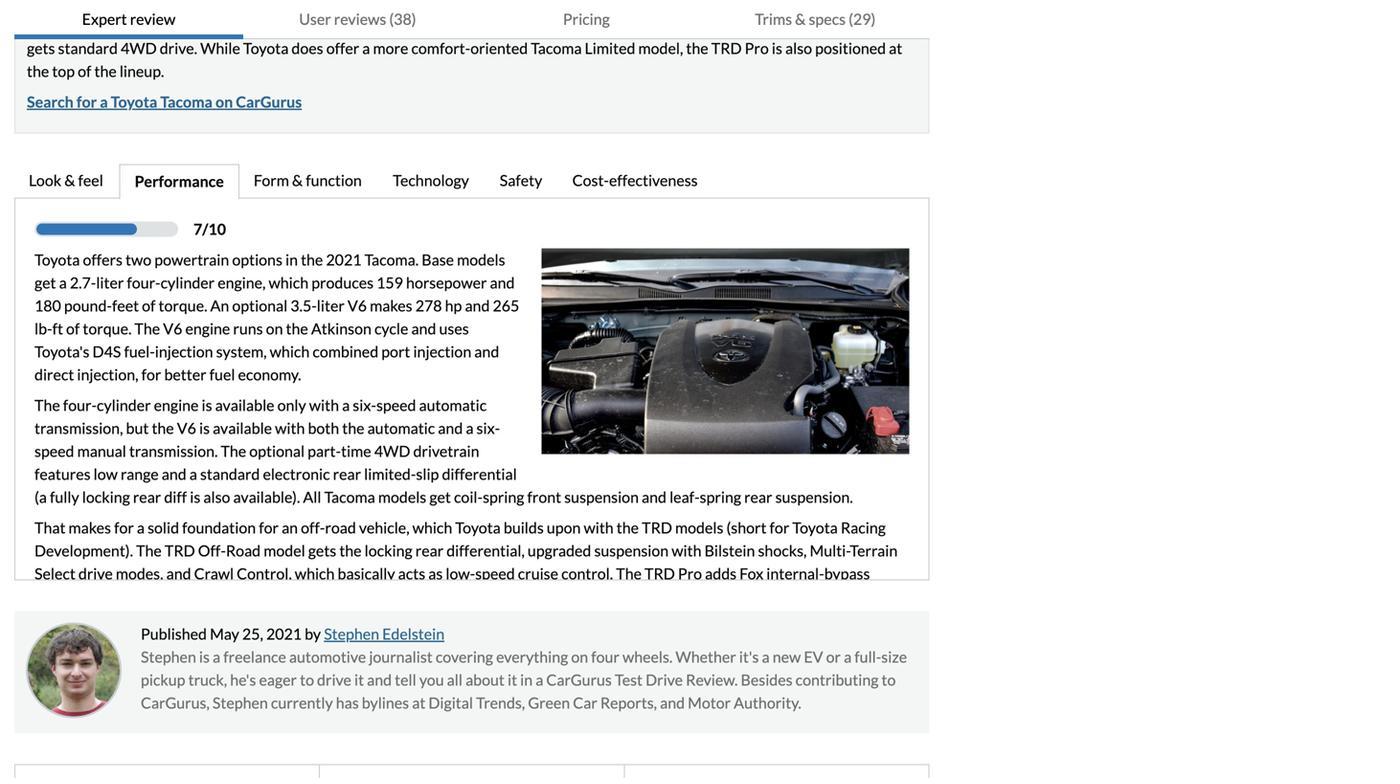 Task type: locate. For each thing, give the bounding box(es) containing it.
10
[[208, 220, 226, 239]]

suspension inside "the four-cylinder engine is available only with a six-speed automatic transmission, but the v6 is available with both the automatic and a six- speed manual transmission. the optional part-time 4wd drivetrain features low range and a standard electronic rear limited-slip differential (a fully locking rear diff is also available). all tacoma models get coil-spring front suspension and leaf-spring rear suspension."
[[564, 488, 639, 507]]

oriented
[[470, 39, 528, 58]]

locking inside that makes for a solid foundation for an off-road vehicle, which toyota builds upon with the trd models (short for toyota racing development). the trd off-road model gets the locking rear differential, upgraded suspension with bilstein shocks, multi-terrain select drive modes, and crawl control, which basically acts as low-speed cruise control. the trd pro adds fox internal-bypass shocks, a 1-inch front lift, retuned rear suspension with progressive-rate leaf springs, a front skid plate, and wider wheels. both models wear goodyear wrangler kevlar-reinforced all-terrain tires.
[[365, 542, 412, 560]]

pro
[[263, 16, 287, 35], [437, 16, 461, 35], [745, 39, 769, 58], [678, 565, 702, 583]]

differential,
[[447, 542, 525, 560]]

engine down the better
[[154, 396, 199, 415]]

pro inside that makes for a solid foundation for an off-road vehicle, which toyota builds upon with the trd models (short for toyota racing development). the trd off-road model gets the locking rear differential, upgraded suspension with bilstein shocks, multi-terrain select drive modes, and crawl control, which basically acts as low-speed cruise control. the trd pro adds fox internal-bypass shocks, a 1-inch front lift, retuned rear suspension with progressive-rate leaf springs, a front skid plate, and wider wheels. both models wear goodyear wrangler kevlar-reinforced all-terrain tires.
[[678, 565, 702, 583]]

it up trends,
[[508, 671, 517, 690]]

foundation
[[182, 519, 256, 537]]

front
[[527, 488, 561, 507], [142, 588, 176, 606], [609, 588, 643, 606]]

lift,
[[179, 588, 201, 606]]

trd up comfort-
[[404, 16, 434, 35]]

of right top at the left of page
[[78, 62, 91, 81]]

four- inside "the four-cylinder engine is available only with a six-speed automatic transmission, but the v6 is available with both the automatic and a six- speed manual transmission. the optional part-time 4wd drivetrain features low range and a standard electronic rear limited-slip differential (a fully locking rear diff is also available). all tacoma models get coil-spring front suspension and leaf-spring rear suspension."
[[63, 396, 97, 415]]

that
[[34, 519, 66, 537]]

rear up kevlar-
[[261, 588, 289, 606]]

it
[[887, 16, 896, 35], [354, 671, 364, 690], [508, 671, 517, 690]]

automotive
[[289, 648, 366, 667]]

at inside our test vehicle was a tacoma trd pro double cab. the trd pro is the most off-road focused of the tacoma models, so naturally, it gets standard 4wd drive. while toyota does offer a more comfort-oriented tacoma limited model, the trd pro is also positioned at the top of the lineup.
[[889, 39, 902, 58]]

2 vertical spatial speed
[[475, 565, 515, 583]]

cost-effectiveness tab
[[558, 164, 715, 200]]

for down 'fuel-'
[[141, 365, 161, 384]]

3 tab list from the top
[[14, 765, 930, 779]]

multi-
[[810, 542, 850, 560]]

lb-
[[34, 320, 52, 338]]

tab
[[15, 766, 320, 779], [320, 766, 625, 779], [625, 766, 929, 779]]

1 horizontal spatial 4wd
[[374, 442, 410, 461]]

0 horizontal spatial also
[[203, 488, 230, 507]]

(a
[[34, 488, 47, 507]]

wider
[[744, 588, 782, 606]]

at inside published may 25, 2021 by stephen edelstein stephen is a freelance automotive journalist covering everything on four wheels. whether it's a new ev or a full-size pickup truck, he's eager to drive it and tell you all about it in a cargurus test drive review. besides contributing to cargurus, stephen currently has bylines at digital trends, green car reports, and motor authority.
[[412, 694, 426, 713]]

covering
[[436, 648, 493, 667]]

2021 inside published may 25, 2021 by stephen edelstein stephen is a freelance automotive journalist covering everything on four wheels. whether it's a new ev or a full-size pickup truck, he's eager to drive it and tell you all about it in a cargurus test drive review. besides contributing to cargurus, stephen currently has bylines at digital trends, green car reports, and motor authority.
[[266, 625, 302, 644]]

0 horizontal spatial drive
[[78, 565, 113, 583]]

search for a toyota tacoma on cargurus
[[27, 93, 302, 111]]

0 horizontal spatial road
[[325, 519, 356, 537]]

speed up features
[[34, 442, 74, 461]]

0 vertical spatial off-
[[539, 16, 564, 35]]

cargurus up car
[[546, 671, 612, 690]]

for right (short
[[770, 519, 789, 537]]

cargurus down does
[[236, 93, 302, 111]]

1 vertical spatial in
[[520, 671, 533, 690]]

1 vertical spatial standard
[[200, 465, 260, 484]]

standard inside "the four-cylinder engine is available only with a six-speed automatic transmission, but the v6 is available with both the automatic and a six- speed manual transmission. the optional part-time 4wd drivetrain features low range and a standard electronic rear limited-slip differential (a fully locking rear diff is also available). all tacoma models get coil-spring front suspension and leaf-spring rear suspension."
[[200, 465, 260, 484]]

0 vertical spatial v6
[[348, 297, 367, 315]]

front up goodyear
[[142, 588, 176, 606]]

0 vertical spatial available
[[215, 396, 274, 415]]

1 tab list from the top
[[14, 0, 930, 39]]

on down while
[[216, 93, 233, 111]]

1 horizontal spatial locking
[[365, 542, 412, 560]]

1 to from the left
[[300, 671, 314, 690]]

& inside the form & function tab
[[292, 171, 303, 190]]

2 horizontal spatial &
[[795, 10, 806, 28]]

for
[[76, 93, 97, 111], [141, 365, 161, 384], [114, 519, 134, 537], [259, 519, 279, 537], [770, 519, 789, 537]]

rear up as
[[415, 542, 444, 560]]

the up 'fuel-'
[[135, 320, 160, 338]]

front left skid
[[609, 588, 643, 606]]

& left specs
[[795, 10, 806, 28]]

in inside published may 25, 2021 by stephen edelstein stephen is a freelance automotive journalist covering everything on four wheels. whether it's a new ev or a full-size pickup truck, he's eager to drive it and tell you all about it in a cargurus test drive review. besides contributing to cargurus, stephen currently has bylines at digital trends, green car reports, and motor authority.
[[520, 671, 533, 690]]

0 horizontal spatial makes
[[68, 519, 111, 537]]

at down you at the bottom left of page
[[412, 694, 426, 713]]

1 horizontal spatial cargurus
[[546, 671, 612, 690]]

effectiveness
[[609, 171, 698, 190]]

all-
[[381, 611, 402, 629]]

select
[[34, 565, 75, 583]]

0 vertical spatial liter
[[96, 274, 124, 292]]

diff
[[164, 488, 187, 507]]

but
[[126, 419, 149, 438]]

which up 3.5-
[[269, 274, 309, 292]]

0 horizontal spatial in
[[285, 251, 298, 269]]

plate,
[[676, 588, 713, 606]]

0 horizontal spatial injection
[[155, 343, 213, 361]]

makes inside toyota offers two powertrain options in the 2021 tacoma. base models get a 2.7-liter four-cylinder engine, which produces 159 horsepower and 180 pound-feet of torque. an optional 3.5-liter v6 makes 278 hp and 265 lb-ft of torque. the v6 engine runs on the atkinson cycle and uses toyota's d4s fuel-injection system, which combined port injection and direct injection, for better fuel economy.
[[370, 297, 412, 315]]

contributing
[[796, 671, 879, 690]]

available
[[215, 396, 274, 415], [213, 419, 272, 438]]

0 vertical spatial six-
[[353, 396, 376, 415]]

1 vertical spatial speed
[[34, 442, 74, 461]]

at right positioned
[[889, 39, 902, 58]]

to up 'currently'
[[300, 671, 314, 690]]

an
[[282, 519, 298, 537]]

off- inside that makes for a solid foundation for an off-road vehicle, which toyota builds upon with the trd models (short for toyota racing development). the trd off-road model gets the locking rear differential, upgraded suspension with bilstein shocks, multi-terrain select drive modes, and crawl control, which basically acts as low-speed cruise control. the trd pro adds fox internal-bypass shocks, a 1-inch front lift, retuned rear suspension with progressive-rate leaf springs, a front skid plate, and wider wheels. both models wear goodyear wrangler kevlar-reinforced all-terrain tires.
[[301, 519, 325, 537]]

1 horizontal spatial off-
[[539, 16, 564, 35]]

available).
[[233, 488, 300, 507]]

0 vertical spatial speed
[[376, 396, 416, 415]]

tab down the cargurus,
[[15, 766, 320, 779]]

six- up differential
[[477, 419, 500, 438]]

torque. left an
[[159, 297, 207, 315]]

besides
[[741, 671, 793, 690]]

vehicle
[[86, 16, 133, 35]]

the left "lineup."
[[94, 62, 117, 81]]

1 horizontal spatial makes
[[370, 297, 412, 315]]

also down so
[[785, 39, 812, 58]]

0 vertical spatial get
[[34, 274, 56, 292]]

4wd up limited-
[[374, 442, 410, 461]]

1 vertical spatial drive
[[317, 671, 351, 690]]

look & feel tab
[[14, 164, 119, 200]]

&
[[795, 10, 806, 28], [64, 171, 75, 190], [292, 171, 303, 190]]

/
[[202, 220, 208, 239]]

size
[[881, 648, 907, 667]]

0 horizontal spatial gets
[[27, 39, 55, 58]]

speed up rate
[[475, 565, 515, 583]]

0 horizontal spatial four-
[[63, 396, 97, 415]]

1 horizontal spatial gets
[[308, 542, 336, 560]]

the up transmission.
[[152, 419, 174, 438]]

of right ft
[[66, 320, 80, 338]]

off- inside our test vehicle was a tacoma trd pro double cab. the trd pro is the most off-road focused of the tacoma models, so naturally, it gets standard 4wd drive. while toyota does offer a more comfort-oriented tacoma limited model, the trd pro is also positioned at the top of the lineup.
[[539, 16, 564, 35]]

1 horizontal spatial also
[[785, 39, 812, 58]]

1 vertical spatial off-
[[301, 519, 325, 537]]

0 vertical spatial also
[[785, 39, 812, 58]]

4wd inside our test vehicle was a tacoma trd pro double cab. the trd pro is the most off-road focused of the tacoma models, so naturally, it gets standard 4wd drive. while toyota does offer a more comfort-oriented tacoma limited model, the trd pro is also positioned at the top of the lineup.
[[121, 39, 157, 58]]

models,
[[749, 16, 800, 35]]

1 horizontal spatial on
[[266, 320, 283, 338]]

tacoma right all
[[324, 488, 375, 507]]

standard
[[58, 39, 118, 58], [200, 465, 260, 484]]

more
[[373, 39, 408, 58]]

& for look
[[64, 171, 75, 190]]

is down models,
[[772, 39, 782, 58]]

a right or
[[844, 648, 852, 667]]

cargurus inside published may 25, 2021 by stephen edelstein stephen is a freelance automotive journalist covering everything on four wheels. whether it's a new ev or a full-size pickup truck, he's eager to drive it and tell you all about it in a cargurus test drive review. besides contributing to cargurus, stephen currently has bylines at digital trends, green car reports, and motor authority.
[[546, 671, 612, 690]]

0 vertical spatial gets
[[27, 39, 55, 58]]

tab list containing look & feel
[[14, 164, 930, 200]]

road inside our test vehicle was a tacoma trd pro double cab. the trd pro is the most off-road focused of the tacoma models, so naturally, it gets standard 4wd drive. while toyota does offer a more comfort-oriented tacoma limited model, the trd pro is also positioned at the top of the lineup.
[[564, 16, 595, 35]]

1 vertical spatial also
[[203, 488, 230, 507]]

0 vertical spatial 2021
[[326, 251, 362, 269]]

0 horizontal spatial locking
[[82, 488, 130, 507]]

0 horizontal spatial cylinder
[[97, 396, 151, 415]]

the right control.
[[616, 565, 642, 583]]

optional up runs at the top left of page
[[232, 297, 288, 315]]

the up available).
[[221, 442, 246, 461]]

1 horizontal spatial drive
[[317, 671, 351, 690]]

1 horizontal spatial standard
[[200, 465, 260, 484]]

solid
[[148, 519, 179, 537]]

truck,
[[188, 671, 227, 690]]

focused
[[598, 16, 650, 35]]

trd down solid
[[165, 542, 195, 560]]

0 vertical spatial four-
[[127, 274, 161, 292]]

2021 left by
[[266, 625, 302, 644]]

0 horizontal spatial wheels.
[[623, 648, 673, 667]]

on left four
[[571, 648, 588, 667]]

1 vertical spatial cargurus
[[546, 671, 612, 690]]

with up all-
[[369, 588, 399, 606]]

is down fuel
[[202, 396, 212, 415]]

road left vehicle,
[[325, 519, 356, 537]]

1 horizontal spatial to
[[882, 671, 896, 690]]

stephen down he's
[[213, 694, 268, 713]]

a inside toyota offers two powertrain options in the 2021 tacoma. base models get a 2.7-liter four-cylinder engine, which produces 159 horsepower and 180 pound-feet of torque. an optional 3.5-liter v6 makes 278 hp and 265 lb-ft of torque. the v6 engine runs on the atkinson cycle and uses toyota's d4s fuel-injection system, which combined port injection and direct injection, for better fuel economy.
[[59, 274, 67, 292]]

suspension up reinforced
[[292, 588, 366, 606]]

a
[[165, 16, 173, 35], [362, 39, 370, 58], [100, 93, 108, 111], [59, 274, 67, 292], [342, 396, 350, 415], [466, 419, 474, 438], [189, 465, 197, 484], [137, 519, 145, 537], [86, 588, 94, 606], [598, 588, 606, 606], [213, 648, 220, 667], [762, 648, 770, 667], [844, 648, 852, 667], [536, 671, 543, 690]]

0 horizontal spatial get
[[34, 274, 56, 292]]

2 horizontal spatial on
[[571, 648, 588, 667]]

2 vertical spatial on
[[571, 648, 588, 667]]

0 vertical spatial optional
[[232, 297, 288, 315]]

models down limited-
[[378, 488, 426, 507]]

the right the upon
[[617, 519, 639, 537]]

1 horizontal spatial at
[[889, 39, 902, 58]]

d4s
[[92, 343, 121, 361]]

tab down digital
[[320, 766, 625, 779]]

look
[[29, 171, 61, 190]]

2.7-
[[70, 274, 96, 292]]

0 horizontal spatial 4wd
[[121, 39, 157, 58]]

shocks,
[[758, 542, 807, 560], [34, 588, 83, 606]]

0 vertical spatial road
[[564, 16, 595, 35]]

positioned
[[815, 39, 886, 58]]

2 vertical spatial suspension
[[292, 588, 366, 606]]

shocks, down select
[[34, 588, 83, 606]]

1 vertical spatial road
[[325, 519, 356, 537]]

specs
[[809, 10, 846, 28]]

0 vertical spatial cargurus
[[236, 93, 302, 111]]

0 horizontal spatial speed
[[34, 442, 74, 461]]

toyota up multi-
[[792, 519, 838, 537]]

is
[[464, 16, 475, 35], [772, 39, 782, 58], [202, 396, 212, 415], [199, 419, 210, 438], [190, 488, 200, 507], [199, 648, 210, 667]]

1 horizontal spatial get
[[429, 488, 451, 507]]

tab list
[[14, 0, 930, 39], [14, 164, 930, 200], [14, 765, 930, 779]]

1 vertical spatial tab list
[[14, 164, 930, 200]]

injection down uses at the top of page
[[413, 343, 471, 361]]

six- up time
[[353, 396, 376, 415]]

pricing tab
[[472, 0, 701, 39]]

combined
[[313, 343, 378, 361]]

automatic up limited-
[[367, 419, 435, 438]]

1 vertical spatial torque.
[[83, 320, 132, 338]]

1 horizontal spatial &
[[292, 171, 303, 190]]

get inside toyota offers two powertrain options in the 2021 tacoma. base models get a 2.7-liter four-cylinder engine, which produces 159 horsepower and 180 pound-feet of torque. an optional 3.5-liter v6 makes 278 hp and 265 lb-ft of torque. the v6 engine runs on the atkinson cycle and uses toyota's d4s fuel-injection system, which combined port injection and direct injection, for better fuel economy.
[[34, 274, 56, 292]]

v6 inside "the four-cylinder engine is available only with a six-speed automatic transmission, but the v6 is available with both the automatic and a six- speed manual transmission. the optional part-time 4wd drivetrain features low range and a standard electronic rear limited-slip differential (a fully locking rear diff is also available). all tacoma models get coil-spring front suspension and leaf-spring rear suspension."
[[177, 419, 196, 438]]

makes up cycle
[[370, 297, 412, 315]]

tab panel
[[14, 198, 930, 632]]

1 horizontal spatial stephen
[[213, 694, 268, 713]]

2021 inside toyota offers two powertrain options in the 2021 tacoma. base models get a 2.7-liter four-cylinder engine, which produces 159 horsepower and 180 pound-feet of torque. an optional 3.5-liter v6 makes 278 hp and 265 lb-ft of torque. the v6 engine runs on the atkinson cycle and uses toyota's d4s fuel-injection system, which combined port injection and direct injection, for better fuel economy.
[[326, 251, 362, 269]]

drive
[[78, 565, 113, 583], [317, 671, 351, 690]]

form & function tab
[[239, 164, 379, 200]]

1 horizontal spatial wheels.
[[785, 588, 836, 606]]

the down direct
[[34, 396, 60, 415]]

1 horizontal spatial injection
[[413, 343, 471, 361]]

most
[[503, 16, 536, 35]]

v6 up transmission.
[[177, 419, 196, 438]]

rate
[[486, 588, 513, 606]]

engine,
[[218, 274, 266, 292]]

pro down models,
[[745, 39, 769, 58]]

front up the upon
[[527, 488, 561, 507]]

rear up (short
[[744, 488, 772, 507]]

engine inside toyota offers two powertrain options in the 2021 tacoma. base models get a 2.7-liter four-cylinder engine, which produces 159 horsepower and 180 pound-feet of torque. an optional 3.5-liter v6 makes 278 hp and 265 lb-ft of torque. the v6 engine runs on the atkinson cycle and uses toyota's d4s fuel-injection system, which combined port injection and direct injection, for better fuel economy.
[[185, 320, 230, 338]]

1 vertical spatial engine
[[154, 396, 199, 415]]

1 vertical spatial on
[[266, 320, 283, 338]]

optional for engine,
[[232, 297, 288, 315]]

drive inside published may 25, 2021 by stephen edelstein stephen is a freelance automotive journalist covering everything on four wheels. whether it's a new ev or a full-size pickup truck, he's eager to drive it and tell you all about it in a cargurus test drive review. besides contributing to cargurus, stephen currently has bylines at digital trends, green car reports, and motor authority.
[[317, 671, 351, 690]]

road up limited at the left
[[564, 16, 595, 35]]

user reviews (38)
[[299, 10, 416, 28]]

of
[[653, 16, 667, 35], [78, 62, 91, 81], [142, 297, 156, 315], [66, 320, 80, 338]]

of up model,
[[653, 16, 667, 35]]

cylinder up but
[[97, 396, 151, 415]]

gets
[[27, 39, 55, 58], [308, 542, 336, 560]]

tacoma
[[176, 16, 227, 35], [695, 16, 746, 35], [531, 39, 582, 58], [160, 93, 213, 111], [324, 488, 375, 507]]

0 vertical spatial makes
[[370, 297, 412, 315]]

0 horizontal spatial at
[[412, 694, 426, 713]]

it up has
[[354, 671, 364, 690]]

off- right most
[[539, 16, 564, 35]]

for inside toyota offers two powertrain options in the 2021 tacoma. base models get a 2.7-liter four-cylinder engine, which produces 159 horsepower and 180 pound-feet of torque. an optional 3.5-liter v6 makes 278 hp and 265 lb-ft of torque. the v6 engine runs on the atkinson cycle and uses toyota's d4s fuel-injection system, which combined port injection and direct injection, for better fuel economy.
[[141, 365, 161, 384]]

rear down time
[[333, 465, 361, 484]]

2 horizontal spatial stephen
[[324, 625, 379, 644]]

drive.
[[160, 39, 197, 58]]

0 horizontal spatial standard
[[58, 39, 118, 58]]

builds
[[504, 519, 544, 537]]

1 vertical spatial at
[[412, 694, 426, 713]]

cylinder inside "the four-cylinder engine is available only with a six-speed automatic transmission, but the v6 is available with both the automatic and a six- speed manual transmission. the optional part-time 4wd drivetrain features low range and a standard electronic rear limited-slip differential (a fully locking rear diff is also available). all tacoma models get coil-spring front suspension and leaf-spring rear suspension."
[[97, 396, 151, 415]]

models inside toyota offers two powertrain options in the 2021 tacoma. base models get a 2.7-liter four-cylinder engine, which produces 159 horsepower and 180 pound-feet of torque. an optional 3.5-liter v6 makes 278 hp and 265 lb-ft of torque. the v6 engine runs on the atkinson cycle and uses toyota's d4s fuel-injection system, which combined port injection and direct injection, for better fuel economy.
[[457, 251, 505, 269]]

bypass
[[824, 565, 870, 583]]

& inside look & feel tab
[[64, 171, 75, 190]]

with up both
[[309, 396, 339, 415]]

locking down low
[[82, 488, 130, 507]]

1 vertical spatial optional
[[249, 442, 305, 461]]

0 horizontal spatial spring
[[483, 488, 524, 507]]

1 vertical spatial v6
[[163, 320, 182, 338]]

tacoma inside "the four-cylinder engine is available only with a six-speed automatic transmission, but the v6 is available with both the automatic and a six- speed manual transmission. the optional part-time 4wd drivetrain features low range and a standard electronic rear limited-slip differential (a fully locking rear diff is also available). all tacoma models get coil-spring front suspension and leaf-spring rear suspension."
[[324, 488, 375, 507]]

2 horizontal spatial speed
[[475, 565, 515, 583]]

atkinson
[[311, 320, 371, 338]]

torque. up d4s
[[83, 320, 132, 338]]

trd up skid
[[645, 565, 675, 583]]

optional inside toyota offers two powertrain options in the 2021 tacoma. base models get a 2.7-liter four-cylinder engine, which produces 159 horsepower and 180 pound-feet of torque. an optional 3.5-liter v6 makes 278 hp and 265 lb-ft of torque. the v6 engine runs on the atkinson cycle and uses toyota's d4s fuel-injection system, which combined port injection and direct injection, for better fuel economy.
[[232, 297, 288, 315]]

0 vertical spatial engine
[[185, 320, 230, 338]]

tab panel containing 7
[[14, 198, 930, 632]]

265
[[493, 297, 519, 315]]

1 vertical spatial makes
[[68, 519, 111, 537]]

to
[[300, 671, 314, 690], [882, 671, 896, 690]]

1 horizontal spatial front
[[527, 488, 561, 507]]

0 vertical spatial torque.
[[159, 297, 207, 315]]

wheels. down internal-
[[785, 588, 836, 606]]

toyota inside our test vehicle was a tacoma trd pro double cab. the trd pro is the most off-road focused of the tacoma models, so naturally, it gets standard 4wd drive. while toyota does offer a more comfort-oriented tacoma limited model, the trd pro is also positioned at the top of the lineup.
[[243, 39, 289, 58]]

optional inside "the four-cylinder engine is available only with a six-speed automatic transmission, but the v6 is available with both the automatic and a six- speed manual transmission. the optional part-time 4wd drivetrain features low range and a standard electronic rear limited-slip differential (a fully locking rear diff is also available). all tacoma models get coil-spring front suspension and leaf-spring rear suspension."
[[249, 442, 305, 461]]

a left 2.7-
[[59, 274, 67, 292]]

gets down our on the left top of the page
[[27, 39, 55, 58]]

full-
[[855, 648, 881, 667]]

models inside "the four-cylinder engine is available only with a six-speed automatic transmission, but the v6 is available with both the automatic and a six- speed manual transmission. the optional part-time 4wd drivetrain features low range and a standard electronic rear limited-slip differential (a fully locking rear diff is also available). all tacoma models get coil-spring front suspension and leaf-spring rear suspension."
[[378, 488, 426, 507]]

low
[[93, 465, 118, 484]]

pro left double
[[263, 16, 287, 35]]

in right 'options'
[[285, 251, 298, 269]]

2 vertical spatial tab list
[[14, 765, 930, 779]]

0 horizontal spatial torque.
[[83, 320, 132, 338]]

get
[[34, 274, 56, 292], [429, 488, 451, 507]]

which up as
[[412, 519, 452, 537]]

1 horizontal spatial spring
[[700, 488, 741, 507]]

our
[[27, 16, 54, 35]]

1 injection from the left
[[155, 343, 213, 361]]

offer
[[326, 39, 359, 58]]

is up truck,
[[199, 648, 210, 667]]

green
[[528, 694, 570, 713]]

toyota's
[[34, 343, 90, 361]]

0 horizontal spatial shocks,
[[34, 588, 83, 606]]

1 horizontal spatial liter
[[317, 297, 345, 315]]

drive up "1-"
[[78, 565, 113, 583]]

1 vertical spatial six-
[[477, 419, 500, 438]]

1 horizontal spatial speed
[[376, 396, 416, 415]]

1 vertical spatial stephen
[[141, 648, 196, 667]]

2 vertical spatial v6
[[177, 419, 196, 438]]

wheels. inside that makes for a solid foundation for an off-road vehicle, which toyota builds upon with the trd models (short for toyota racing development). the trd off-road model gets the locking rear differential, upgraded suspension with bilstein shocks, multi-terrain select drive modes, and crawl control, which basically acts as low-speed cruise control. the trd pro adds fox internal-bypass shocks, a 1-inch front lift, retuned rear suspension with progressive-rate leaf springs, a front skid plate, and wider wheels. both models wear goodyear wrangler kevlar-reinforced all-terrain tires.
[[785, 588, 836, 606]]

0 horizontal spatial to
[[300, 671, 314, 690]]

1 vertical spatial wheels.
[[623, 648, 673, 667]]

(short
[[726, 519, 767, 537]]

journalist
[[369, 648, 433, 667]]

stephen down published
[[141, 648, 196, 667]]

technology tab
[[379, 164, 485, 200]]

that makes for a solid foundation for an off-road vehicle, which toyota builds upon with the trd models (short for toyota racing development). the trd off-road model gets the locking rear differential, upgraded suspension with bilstein shocks, multi-terrain select drive modes, and crawl control, which basically acts as low-speed cruise control. the trd pro adds fox internal-bypass shocks, a 1-inch front lift, retuned rear suspension with progressive-rate leaf springs, a front skid plate, and wider wheels. both models wear goodyear wrangler kevlar-reinforced all-terrain tires.
[[34, 519, 898, 629]]

new
[[773, 648, 801, 667]]

top
[[52, 62, 75, 81]]

also inside "the four-cylinder engine is available only with a six-speed automatic transmission, but the v6 is available with both the automatic and a six- speed manual transmission. the optional part-time 4wd drivetrain features low range and a standard electronic rear limited-slip differential (a fully locking rear diff is also available). all tacoma models get coil-spring front suspension and leaf-spring rear suspension."
[[203, 488, 230, 507]]

0 vertical spatial standard
[[58, 39, 118, 58]]

2 tab list from the top
[[14, 164, 930, 200]]

1 vertical spatial 4wd
[[374, 442, 410, 461]]

159
[[377, 274, 403, 292]]

four
[[591, 648, 620, 667]]

1 horizontal spatial road
[[564, 16, 595, 35]]

1 vertical spatial liter
[[317, 297, 345, 315]]

eager
[[259, 671, 297, 690]]

optional for available
[[249, 442, 305, 461]]

0 vertical spatial in
[[285, 251, 298, 269]]

1 vertical spatial locking
[[365, 542, 412, 560]]

& inside trims & specs (29) tab
[[795, 10, 806, 28]]

trd
[[230, 16, 260, 35], [404, 16, 434, 35], [711, 39, 742, 58], [642, 519, 672, 537], [165, 542, 195, 560], [645, 565, 675, 583]]

naturally,
[[821, 16, 884, 35]]

the four-cylinder engine is available only with a six-speed automatic transmission, but the v6 is available with both the automatic and a six- speed manual transmission. the optional part-time 4wd drivetrain features low range and a standard electronic rear limited-slip differential (a fully locking rear diff is also available). all tacoma models get coil-spring front suspension and leaf-spring rear suspension.
[[34, 396, 853, 507]]

1 horizontal spatial shocks,
[[758, 542, 807, 560]]

the inside toyota offers two powertrain options in the 2021 tacoma. base models get a 2.7-liter four-cylinder engine, which produces 159 horsepower and 180 pound-feet of torque. an optional 3.5-liter v6 makes 278 hp and 265 lb-ft of torque. the v6 engine runs on the atkinson cycle and uses toyota's d4s fuel-injection system, which combined port injection and direct injection, for better fuel economy.
[[135, 320, 160, 338]]

tab down authority.
[[625, 766, 929, 779]]

toyota left does
[[243, 39, 289, 58]]

about
[[466, 671, 505, 690]]

ft
[[52, 320, 63, 338]]

v6 down produces
[[348, 297, 367, 315]]

springs,
[[544, 588, 595, 606]]

0 vertical spatial cylinder
[[161, 274, 215, 292]]

expert review tab
[[14, 0, 243, 39]]

was
[[136, 16, 162, 35]]

currently
[[271, 694, 333, 713]]



Task type: vqa. For each thing, say whether or not it's contained in the screenshot.
TREE,
no



Task type: describe. For each thing, give the bounding box(es) containing it.
expert review
[[82, 10, 176, 28]]

feel
[[78, 171, 103, 190]]

reports,
[[600, 694, 657, 713]]

pro up comfort-
[[437, 16, 461, 35]]

time
[[341, 442, 371, 461]]

drive
[[646, 671, 683, 690]]

a up time
[[342, 396, 350, 415]]

both
[[838, 588, 871, 606]]

which up economy.
[[270, 343, 310, 361]]

a right 'offer' at the left
[[362, 39, 370, 58]]

road inside that makes for a solid foundation for an off-road vehicle, which toyota builds upon with the trd models (short for toyota racing development). the trd off-road model gets the locking rear differential, upgraded suspension with bilstein shocks, multi-terrain select drive modes, and crawl control, which basically acts as low-speed cruise control. the trd pro adds fox internal-bypass shocks, a 1-inch front lift, retuned rear suspension with progressive-rate leaf springs, a front skid plate, and wider wheels. both models wear goodyear wrangler kevlar-reinforced all-terrain tires.
[[325, 519, 356, 537]]

uses
[[439, 320, 469, 338]]

1 horizontal spatial torque.
[[159, 297, 207, 315]]

bylines
[[362, 694, 409, 713]]

function
[[306, 171, 362, 190]]

while
[[200, 39, 240, 58]]

trd down leaf- on the bottom
[[642, 519, 672, 537]]

4wd inside "the four-cylinder engine is available only with a six-speed automatic transmission, but the v6 is available with both the automatic and a six- speed manual transmission. the optional part-time 4wd drivetrain features low range and a standard electronic rear limited-slip differential (a fully locking rear diff is also available). all tacoma models get coil-spring front suspension and leaf-spring rear suspension."
[[374, 442, 410, 461]]

electronic
[[263, 465, 330, 484]]

engine inside "the four-cylinder engine is available only with a six-speed automatic transmission, but the v6 is available with both the automatic and a six- speed manual transmission. the optional part-time 4wd drivetrain features low range and a standard electronic rear limited-slip differential (a fully locking rear diff is also available). all tacoma models get coil-spring front suspension and leaf-spring rear suspension."
[[154, 396, 199, 415]]

whether
[[676, 648, 736, 667]]

fuel-
[[124, 343, 155, 361]]

form
[[254, 171, 289, 190]]

trd up while
[[230, 16, 260, 35]]

by
[[305, 625, 321, 644]]

published
[[141, 625, 207, 644]]

expert
[[82, 10, 127, 28]]

get inside "the four-cylinder engine is available only with a six-speed automatic transmission, but the v6 is available with both the automatic and a six- speed manual transmission. the optional part-time 4wd drivetrain features low range and a standard electronic rear limited-slip differential (a fully locking rear diff is also available). all tacoma models get coil-spring front suspension and leaf-spring rear suspension."
[[429, 488, 451, 507]]

trd right model,
[[711, 39, 742, 58]]

standard inside our test vehicle was a tacoma trd pro double cab. the trd pro is the most off-road focused of the tacoma models, so naturally, it gets standard 4wd drive. while toyota does offer a more comfort-oriented tacoma limited model, the trd pro is also positioned at the top of the lineup.
[[58, 39, 118, 58]]

cylinder inside toyota offers two powertrain options in the 2021 tacoma. base models get a 2.7-liter four-cylinder engine, which produces 159 horsepower and 180 pound-feet of torque. an optional 3.5-liter v6 makes 278 hp and 265 lb-ft of torque. the v6 engine runs on the atkinson cycle and uses toyota's d4s fuel-injection system, which combined port injection and direct injection, for better fuel economy.
[[161, 274, 215, 292]]

a right was
[[165, 16, 173, 35]]

the down 3.5-
[[286, 320, 308, 338]]

wheels. inside published may 25, 2021 by stephen edelstein stephen is a freelance automotive journalist covering everything on four wheels. whether it's a new ev or a full-size pickup truck, he's eager to drive it and tell you all about it in a cargurus test drive review. besides contributing to cargurus, stephen currently has bylines at digital trends, green car reports, and motor authority.
[[623, 648, 673, 667]]

user
[[299, 10, 331, 28]]

also inside our test vehicle was a tacoma trd pro double cab. the trd pro is the most off-road focused of the tacoma models, so naturally, it gets standard 4wd drive. while toyota does offer a more comfort-oriented tacoma limited model, the trd pro is also positioned at the top of the lineup.
[[785, 39, 812, 58]]

internal-
[[766, 565, 824, 583]]

pricing
[[563, 10, 610, 28]]

2 horizontal spatial front
[[609, 588, 643, 606]]

coil-
[[454, 488, 483, 507]]

fox
[[740, 565, 764, 583]]

tacoma up while
[[176, 16, 227, 35]]

he's
[[230, 671, 256, 690]]

a down transmission.
[[189, 465, 197, 484]]

3 tab from the left
[[625, 766, 929, 779]]

terrain
[[402, 611, 448, 629]]

control,
[[237, 565, 292, 583]]

a right it's
[[762, 648, 770, 667]]

all
[[303, 488, 321, 507]]

tab list containing expert review
[[14, 0, 930, 39]]

0 vertical spatial automatic
[[419, 396, 487, 415]]

progressive-
[[402, 588, 486, 606]]

the up basically
[[339, 542, 362, 560]]

gets inside our test vehicle was a tacoma trd pro double cab. the trd pro is the most off-road focused of the tacoma models, so naturally, it gets standard 4wd drive. while toyota does offer a more comfort-oriented tacoma limited model, the trd pro is also positioned at the top of the lineup.
[[27, 39, 55, 58]]

powertrain
[[154, 251, 229, 269]]

2 injection from the left
[[413, 343, 471, 361]]

for right search
[[76, 93, 97, 111]]

1 spring from the left
[[483, 488, 524, 507]]

may
[[210, 625, 239, 644]]

the up oriented
[[478, 16, 500, 35]]

0 vertical spatial on
[[216, 93, 233, 111]]

models left 'wear'
[[34, 611, 83, 629]]

freelance
[[223, 648, 286, 667]]

stephen edelstein link
[[324, 625, 445, 644]]

front inside "the four-cylinder engine is available only with a six-speed automatic transmission, but the v6 is available with both the automatic and a six- speed manual transmission. the optional part-time 4wd drivetrain features low range and a standard electronic rear limited-slip differential (a fully locking rear diff is also available). all tacoma models get coil-spring front suspension and leaf-spring rear suspension."
[[527, 488, 561, 507]]

it inside our test vehicle was a tacoma trd pro double cab. the trd pro is the most off-road focused of the tacoma models, so naturally, it gets standard 4wd drive. while toyota does offer a more comfort-oriented tacoma limited model, the trd pro is also positioned at the top of the lineup.
[[887, 16, 896, 35]]

2 spring from the left
[[700, 488, 741, 507]]

1 vertical spatial available
[[213, 419, 272, 438]]

1-
[[97, 588, 111, 606]]

a down everything
[[536, 671, 543, 690]]

for left solid
[[114, 519, 134, 537]]

review
[[130, 10, 176, 28]]

278
[[415, 297, 442, 315]]

a right search
[[100, 93, 108, 111]]

everything
[[496, 648, 568, 667]]

a down may on the left
[[213, 648, 220, 667]]

vehicle,
[[359, 519, 410, 537]]

1 vertical spatial automatic
[[367, 419, 435, 438]]

and down adds
[[716, 588, 741, 606]]

kevlar-
[[259, 611, 308, 629]]

lineup.
[[120, 62, 164, 81]]

which down model
[[295, 565, 335, 583]]

is up comfort-
[[464, 16, 475, 35]]

2021 toyota tacoma test drive review performanceimage image
[[542, 249, 910, 455]]

gets inside that makes for a solid foundation for an off-road vehicle, which toyota builds upon with the trd models (short for toyota racing development). the trd off-road model gets the locking rear differential, upgraded suspension with bilstein shocks, multi-terrain select drive modes, and crawl control, which basically acts as low-speed cruise control. the trd pro adds fox internal-bypass shocks, a 1-inch front lift, retuned rear suspension with progressive-rate leaf springs, a front skid plate, and wider wheels. both models wear goodyear wrangler kevlar-reinforced all-terrain tires.
[[308, 542, 336, 560]]

cruise
[[518, 565, 558, 583]]

trims & specs (29)
[[755, 10, 876, 28]]

2 tab from the left
[[320, 766, 625, 779]]

7
[[193, 220, 202, 239]]

and down 265
[[474, 343, 499, 361]]

the inside our test vehicle was a tacoma trd pro double cab. the trd pro is the most off-road focused of the tacoma models, so naturally, it gets standard 4wd drive. while toyota does offer a more comfort-oriented tacoma limited model, the trd pro is also positioned at the top of the lineup.
[[375, 16, 401, 35]]

0 horizontal spatial liter
[[96, 274, 124, 292]]

and up bylines on the bottom of the page
[[367, 671, 392, 690]]

the up model,
[[670, 16, 692, 35]]

the up time
[[342, 419, 364, 438]]

has
[[336, 694, 359, 713]]

with right the upon
[[584, 519, 614, 537]]

and right hp
[[465, 297, 490, 315]]

both
[[308, 419, 339, 438]]

better
[[164, 365, 206, 384]]

produces
[[311, 274, 374, 292]]

with down only
[[275, 419, 305, 438]]

base
[[422, 251, 454, 269]]

cost-
[[572, 171, 609, 190]]

1 vertical spatial shocks,
[[34, 588, 83, 606]]

and down transmission.
[[162, 465, 186, 484]]

the right model,
[[686, 39, 708, 58]]

wrangler
[[192, 611, 256, 629]]

locking inside "the four-cylinder engine is available only with a six-speed automatic transmission, but the v6 is available with both the automatic and a six- speed manual transmission. the optional part-time 4wd drivetrain features low range and a standard electronic rear limited-slip differential (a fully locking rear diff is also available). all tacoma models get coil-spring front suspension and leaf-spring rear suspension."
[[82, 488, 130, 507]]

a left solid
[[137, 519, 145, 537]]

leaf
[[516, 588, 541, 606]]

an
[[210, 297, 229, 315]]

our test vehicle was a tacoma trd pro double cab. the trd pro is the most off-road focused of the tacoma models, so naturally, it gets standard 4wd drive. while toyota does offer a more comfort-oriented tacoma limited model, the trd pro is also positioned at the top of the lineup.
[[27, 16, 902, 81]]

injection,
[[77, 365, 138, 384]]

drive inside that makes for a solid foundation for an off-road vehicle, which toyota builds upon with the trd models (short for toyota racing development). the trd off-road model gets the locking rear differential, upgraded suspension with bilstein shocks, multi-terrain select drive modes, and crawl control, which basically acts as low-speed cruise control. the trd pro adds fox internal-bypass shocks, a 1-inch front lift, retuned rear suspension with progressive-rate leaf springs, a front skid plate, and wider wheels. both models wear goodyear wrangler kevlar-reinforced all-terrain tires.
[[78, 565, 113, 583]]

and up lift,
[[166, 565, 191, 583]]

0 horizontal spatial stephen
[[141, 648, 196, 667]]

1 horizontal spatial six-
[[477, 419, 500, 438]]

comfort-
[[411, 39, 470, 58]]

model,
[[638, 39, 683, 58]]

toyota up differential,
[[455, 519, 501, 537]]

runs
[[233, 320, 263, 338]]

and left leaf- on the bottom
[[642, 488, 667, 507]]

toyota down "lineup."
[[111, 93, 157, 111]]

and down drive
[[660, 694, 685, 713]]

system,
[[216, 343, 267, 361]]

on inside toyota offers two powertrain options in the 2021 tacoma. base models get a 2.7-liter four-cylinder engine, which produces 159 horsepower and 180 pound-feet of torque. an optional 3.5-liter v6 makes 278 hp and 265 lb-ft of torque. the v6 engine runs on the atkinson cycle and uses toyota's d4s fuel-injection system, which combined port injection and direct injection, for better fuel economy.
[[266, 320, 283, 338]]

performance tab
[[119, 164, 239, 200]]

& for form
[[292, 171, 303, 190]]

user reviews (38) tab
[[243, 0, 472, 39]]

the up modes,
[[136, 542, 162, 560]]

four- inside toyota offers two powertrain options in the 2021 tacoma. base models get a 2.7-liter four-cylinder engine, which produces 159 horsepower and 180 pound-feet of torque. an optional 3.5-liter v6 makes 278 hp and 265 lb-ft of torque. the v6 engine runs on the atkinson cycle and uses toyota's d4s fuel-injection system, which combined port injection and direct injection, for better fuel economy.
[[127, 274, 161, 292]]

25,
[[242, 625, 263, 644]]

0 horizontal spatial it
[[354, 671, 364, 690]]

and up 265
[[490, 274, 515, 292]]

7 / 10
[[193, 220, 226, 239]]

is right diff
[[190, 488, 200, 507]]

transmission,
[[34, 419, 123, 438]]

on inside published may 25, 2021 by stephen edelstein stephen is a freelance automotive journalist covering everything on four wheels. whether it's a new ev or a full-size pickup truck, he's eager to drive it and tell you all about it in a cargurus test drive review. besides contributing to cargurus, stephen currently has bylines at digital trends, green car reports, and motor authority.
[[571, 648, 588, 667]]

trims & specs (29) tab
[[701, 0, 930, 39]]

180
[[34, 297, 61, 315]]

a left "1-"
[[86, 588, 94, 606]]

models down leaf- on the bottom
[[675, 519, 724, 537]]

is up transmission.
[[199, 419, 210, 438]]

of right "feet"
[[142, 297, 156, 315]]

for left an
[[259, 519, 279, 537]]

the up produces
[[301, 251, 323, 269]]

speed inside that makes for a solid foundation for an off-road vehicle, which toyota builds upon with the trd models (short for toyota racing development). the trd off-road model gets the locking rear differential, upgraded suspension with bilstein shocks, multi-terrain select drive modes, and crawl control, which basically acts as low-speed cruise control. the trd pro adds fox internal-bypass shocks, a 1-inch front lift, retuned rear suspension with progressive-rate leaf springs, a front skid plate, and wider wheels. both models wear goodyear wrangler kevlar-reinforced all-terrain tires.
[[475, 565, 515, 583]]

is inside published may 25, 2021 by stephen edelstein stephen is a freelance automotive journalist covering everything on four wheels. whether it's a new ev or a full-size pickup truck, he's eager to drive it and tell you all about it in a cargurus test drive review. besides contributing to cargurus, stephen currently has bylines at digital trends, green car reports, and motor authority.
[[199, 648, 210, 667]]

trims
[[755, 10, 792, 28]]

pickup
[[141, 671, 185, 690]]

2 vertical spatial stephen
[[213, 694, 268, 713]]

tacoma down pricing
[[531, 39, 582, 58]]

and down 278
[[411, 320, 436, 338]]

limited
[[585, 39, 635, 58]]

cost-effectiveness
[[572, 171, 698, 190]]

& for trims
[[795, 10, 806, 28]]

safety tab
[[485, 164, 558, 200]]

0 horizontal spatial front
[[142, 588, 176, 606]]

with left bilstein
[[672, 542, 702, 560]]

limited-
[[364, 465, 416, 484]]

in inside toyota offers two powertrain options in the 2021 tacoma. base models get a 2.7-liter four-cylinder engine, which produces 159 horsepower and 180 pound-feet of torque. an optional 3.5-liter v6 makes 278 hp and 265 lb-ft of torque. the v6 engine runs on the atkinson cycle and uses toyota's d4s fuel-injection system, which combined port injection and direct injection, for better fuel economy.
[[285, 251, 298, 269]]

inch
[[111, 588, 139, 606]]

all
[[447, 671, 463, 690]]

tacoma down "lineup."
[[160, 93, 213, 111]]

a up "drivetrain" on the left of page
[[466, 419, 474, 438]]

makes inside that makes for a solid foundation for an off-road vehicle, which toyota builds upon with the trd models (short for toyota racing development). the trd off-road model gets the locking rear differential, upgraded suspension with bilstein shocks, multi-terrain select drive modes, and crawl control, which basically acts as low-speed cruise control. the trd pro adds fox internal-bypass shocks, a 1-inch front lift, retuned rear suspension with progressive-rate leaf springs, a front skid plate, and wider wheels. both models wear goodyear wrangler kevlar-reinforced all-terrain tires.
[[68, 519, 111, 537]]

the left top at the left of page
[[27, 62, 49, 81]]

suspension.
[[775, 488, 853, 507]]

tell
[[395, 671, 416, 690]]

so
[[803, 16, 818, 35]]

bilstein
[[705, 542, 755, 560]]

a down control.
[[598, 588, 606, 606]]

1 vertical spatial suspension
[[594, 542, 669, 560]]

1 horizontal spatial it
[[508, 671, 517, 690]]

toyota inside toyota offers two powertrain options in the 2021 tacoma. base models get a 2.7-liter four-cylinder engine, which produces 159 horsepower and 180 pound-feet of torque. an optional 3.5-liter v6 makes 278 hp and 265 lb-ft of torque. the v6 engine runs on the atkinson cycle and uses toyota's d4s fuel-injection system, which combined port injection and direct injection, for better fuel economy.
[[34, 251, 80, 269]]

review.
[[686, 671, 738, 690]]

tacoma left the "trims" at right top
[[695, 16, 746, 35]]

2 to from the left
[[882, 671, 896, 690]]

rear down range
[[133, 488, 161, 507]]

fully
[[50, 488, 79, 507]]

1 tab from the left
[[15, 766, 320, 779]]

and up "drivetrain" on the left of page
[[438, 419, 463, 438]]



